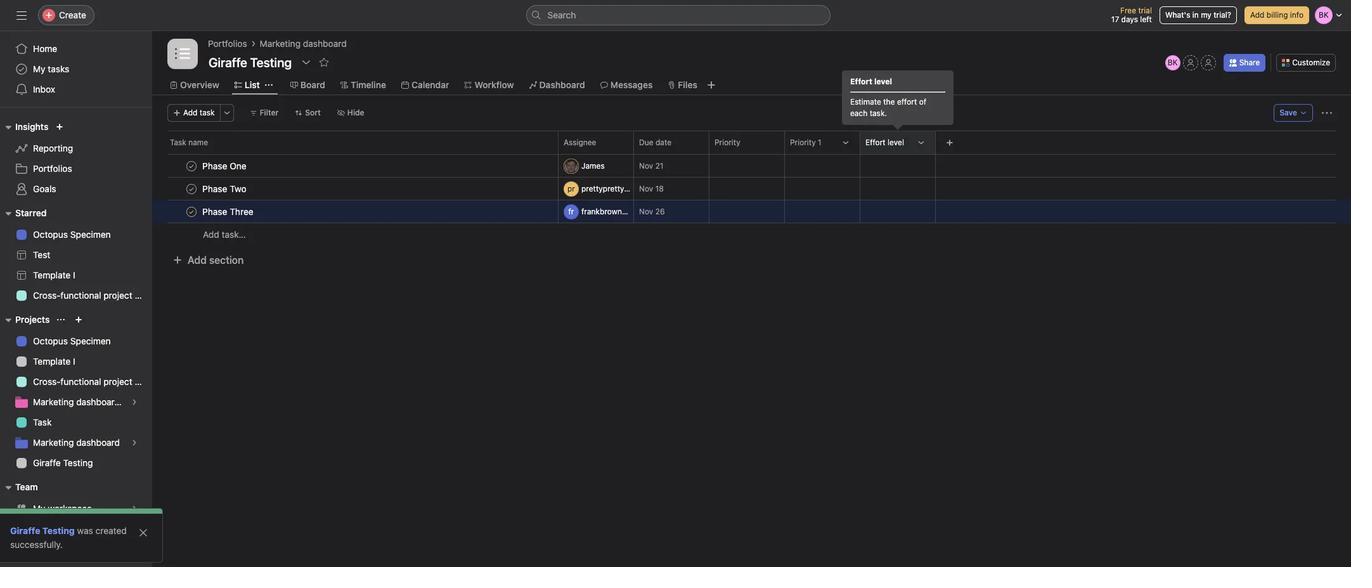 Task type: locate. For each thing, give the bounding box(es) containing it.
0 vertical spatial cross-
[[33, 290, 60, 301]]

overview link
[[170, 78, 219, 92]]

1 vertical spatial portfolios link
[[8, 159, 145, 179]]

task link
[[8, 412, 145, 433]]

0 horizontal spatial portfolios
[[33, 163, 72, 174]]

giraffe inside projects element
[[33, 457, 61, 468]]

0 horizontal spatial priority
[[715, 138, 741, 147]]

0 vertical spatial octopus specimen link
[[8, 225, 145, 245]]

template i link up 'marketing dashboards'
[[8, 351, 145, 372]]

insights button
[[0, 119, 48, 134]]

show options image
[[301, 57, 311, 67], [918, 139, 925, 147]]

task inside row
[[170, 138, 186, 147]]

octopus down show options, current sort, top icon
[[33, 336, 68, 346]]

i
[[73, 270, 75, 280], [73, 356, 75, 367]]

add inside 'button'
[[203, 229, 219, 240]]

functional inside projects element
[[60, 376, 101, 387]]

invite button
[[12, 539, 67, 562]]

octopus specimen up test link
[[33, 229, 111, 240]]

trial
[[1139, 6, 1152, 15]]

testing
[[63, 457, 93, 468], [42, 525, 75, 536]]

nov left 18
[[639, 184, 653, 193]]

2 vertical spatial nov
[[639, 207, 653, 216]]

octopus specimen inside starred element
[[33, 229, 111, 240]]

1 vertical spatial completed image
[[184, 204, 199, 219]]

effort up 'estimate'
[[851, 77, 873, 86]]

nov left 26
[[639, 207, 653, 216]]

global element
[[0, 31, 152, 107]]

2 template from the top
[[33, 356, 71, 367]]

portfolios link
[[208, 37, 247, 51], [8, 159, 145, 179]]

2 functional from the top
[[60, 376, 101, 387]]

template down show options, current sort, top icon
[[33, 356, 71, 367]]

0 vertical spatial template i
[[33, 270, 75, 280]]

1 vertical spatial i
[[73, 356, 75, 367]]

2 completed checkbox from the top
[[184, 204, 199, 219]]

timeline
[[351, 79, 386, 90]]

add to starred image
[[319, 57, 329, 67]]

1 template i link from the top
[[8, 265, 145, 285]]

functional up 'marketing dashboards'
[[60, 376, 101, 387]]

phase two cell
[[152, 177, 559, 200]]

template i down test on the top left
[[33, 270, 75, 280]]

0 vertical spatial giraffe testing
[[33, 457, 93, 468]]

my down team
[[33, 503, 45, 514]]

task
[[170, 138, 186, 147], [33, 417, 52, 427]]

completed image inside phase one cell
[[184, 158, 199, 173]]

0 vertical spatial template
[[33, 270, 71, 280]]

completed image up completed image
[[184, 158, 199, 173]]

1 specimen from the top
[[70, 229, 111, 240]]

1 template i from the top
[[33, 270, 75, 280]]

teams element
[[0, 476, 152, 521]]

template
[[33, 270, 71, 280], [33, 356, 71, 367]]

1 horizontal spatial dashboard
[[303, 38, 347, 49]]

add
[[1251, 10, 1265, 20], [183, 108, 198, 117], [203, 229, 219, 240], [188, 254, 207, 266]]

0 vertical spatial completed checkbox
[[184, 181, 199, 196]]

add for add task
[[183, 108, 198, 117]]

template i link
[[8, 265, 145, 285], [8, 351, 145, 372]]

0 vertical spatial my
[[33, 63, 45, 74]]

priority 1
[[790, 138, 822, 147]]

nov 18
[[639, 184, 664, 193]]

1 vertical spatial project
[[104, 376, 132, 387]]

0 vertical spatial giraffe
[[33, 457, 61, 468]]

0 vertical spatial testing
[[63, 457, 93, 468]]

1 vertical spatial marketing dashboard link
[[8, 433, 145, 453]]

octopus specimen inside projects element
[[33, 336, 111, 346]]

portfolios down reporting
[[33, 163, 72, 174]]

1 i from the top
[[73, 270, 75, 280]]

add left the "section"
[[188, 254, 207, 266]]

hide sidebar image
[[16, 10, 27, 20]]

show options image
[[842, 139, 850, 147]]

giraffe
[[33, 457, 61, 468], [10, 525, 40, 536]]

effort down task. on the top
[[866, 138, 886, 147]]

dashboard link
[[529, 78, 585, 92]]

1 octopus specimen link from the top
[[8, 225, 145, 245]]

close image
[[138, 528, 148, 538]]

testing up teams element
[[63, 457, 93, 468]]

cross-functional project plan inside starred element
[[33, 290, 152, 301]]

tooltip containing effort level
[[843, 71, 953, 128]]

estimate
[[851, 97, 882, 107]]

completed checkbox inside phase two cell
[[184, 181, 199, 196]]

giraffe testing up successfully.
[[10, 525, 75, 536]]

marketing dashboards link
[[8, 392, 145, 412]]

1 octopus specimen from the top
[[33, 229, 111, 240]]

specimen down new project or portfolio image
[[70, 336, 111, 346]]

2 i from the top
[[73, 356, 75, 367]]

1 vertical spatial nov
[[639, 184, 653, 193]]

0 vertical spatial completed image
[[184, 158, 199, 173]]

show options, current sort, top image
[[57, 316, 65, 323]]

octopus inside projects element
[[33, 336, 68, 346]]

21
[[656, 161, 664, 171]]

reporting
[[33, 143, 73, 153]]

customize
[[1293, 58, 1331, 67]]

2 my from the top
[[33, 503, 45, 514]]

1 vertical spatial effort
[[866, 138, 886, 147]]

octopus specimen link for test
[[8, 225, 145, 245]]

0 vertical spatial octopus
[[33, 229, 68, 240]]

nov left 21
[[639, 161, 653, 171]]

phase three cell
[[152, 200, 559, 223]]

my inside teams element
[[33, 503, 45, 514]]

specimen inside starred element
[[70, 229, 111, 240]]

priority down add tab image
[[715, 138, 741, 147]]

1 vertical spatial task
[[33, 417, 52, 427]]

see details, my workspace image
[[131, 505, 138, 512]]

2 octopus from the top
[[33, 336, 68, 346]]

1 horizontal spatial portfolios link
[[208, 37, 247, 51]]

2 cross-functional project plan from the top
[[33, 376, 152, 387]]

bk
[[1168, 58, 1178, 67]]

0 horizontal spatial more actions image
[[223, 109, 231, 117]]

giraffe testing link up teams element
[[8, 453, 145, 473]]

show options image left the add to starred image
[[301, 57, 311, 67]]

1 vertical spatial marketing dashboard
[[33, 437, 120, 448]]

2 plan from the top
[[135, 376, 152, 387]]

0 horizontal spatial task
[[33, 417, 52, 427]]

effort level up 'estimate'
[[851, 77, 892, 86]]

add task…
[[203, 229, 246, 240]]

completed image down completed image
[[184, 204, 199, 219]]

my
[[33, 63, 45, 74], [33, 503, 45, 514]]

1 vertical spatial functional
[[60, 376, 101, 387]]

cross-functional project plan up the dashboards
[[33, 376, 152, 387]]

marketing for the leftmost marketing dashboard link
[[33, 437, 74, 448]]

1 horizontal spatial marketing dashboard link
[[260, 37, 347, 51]]

1 horizontal spatial portfolios
[[208, 38, 247, 49]]

1 vertical spatial dashboard
[[76, 437, 120, 448]]

customize button
[[1277, 54, 1336, 72]]

1 priority from the left
[[715, 138, 741, 147]]

task left name
[[170, 138, 186, 147]]

add left 'billing' on the top right
[[1251, 10, 1265, 20]]

task for task
[[33, 417, 52, 427]]

2 template i from the top
[[33, 356, 75, 367]]

task down marketing dashboards link
[[33, 417, 52, 427]]

info
[[1291, 10, 1304, 20]]

files link
[[668, 78, 698, 92]]

completed checkbox inside phase three cell
[[184, 204, 199, 219]]

completed image
[[184, 158, 199, 173], [184, 204, 199, 219]]

fr
[[569, 206, 574, 216]]

completed checkbox down completed image
[[184, 204, 199, 219]]

project
[[104, 290, 132, 301], [104, 376, 132, 387]]

pr
[[568, 184, 575, 193]]

1 vertical spatial completed checkbox
[[184, 204, 199, 219]]

completed checkbox down completed checkbox
[[184, 181, 199, 196]]

marketing dashboard
[[260, 38, 347, 49], [33, 437, 120, 448]]

2 nov from the top
[[639, 184, 653, 193]]

days
[[1122, 15, 1138, 24]]

cross-functional project plan up new project or portfolio image
[[33, 290, 152, 301]]

octopus specimen link for template i
[[8, 331, 145, 351]]

2 octopus specimen link from the top
[[8, 331, 145, 351]]

my tasks link
[[8, 59, 145, 79]]

2 cross-functional project plan link from the top
[[8, 372, 152, 392]]

2 vertical spatial marketing
[[33, 437, 74, 448]]

more actions image right save dropdown button
[[1322, 108, 1333, 118]]

0 horizontal spatial dashboard
[[76, 437, 120, 448]]

new image
[[56, 123, 64, 131]]

goals
[[33, 183, 56, 194]]

completed checkbox for pr
[[184, 181, 199, 196]]

dashboard
[[303, 38, 347, 49], [76, 437, 120, 448]]

octopus specimen
[[33, 229, 111, 240], [33, 336, 111, 346]]

see details, marketing dashboard image
[[131, 439, 138, 446]]

starred
[[15, 207, 47, 218]]

dashboard
[[539, 79, 585, 90]]

cross-functional project plan link up 'marketing dashboards'
[[8, 372, 152, 392]]

template i inside starred element
[[33, 270, 75, 280]]

effort level down task. on the top
[[866, 138, 904, 147]]

0 vertical spatial octopus specimen
[[33, 229, 111, 240]]

level down estimate the effort of each task.
[[888, 138, 904, 147]]

row containing pr
[[152, 177, 1352, 200]]

None text field
[[205, 51, 295, 74]]

list image
[[175, 46, 190, 62]]

octopus for starred
[[33, 229, 68, 240]]

specimen inside projects element
[[70, 336, 111, 346]]

octopus inside starred element
[[33, 229, 68, 240]]

1 nov from the top
[[639, 161, 653, 171]]

0 vertical spatial marketing
[[260, 38, 301, 49]]

marketing dashboards
[[33, 396, 124, 407]]

0 vertical spatial plan
[[135, 290, 152, 301]]

0 vertical spatial i
[[73, 270, 75, 280]]

marketing up "task" link
[[33, 396, 74, 407]]

1 vertical spatial template
[[33, 356, 71, 367]]

2 specimen from the top
[[70, 336, 111, 346]]

my for my workspace
[[33, 503, 45, 514]]

create button
[[38, 5, 94, 25]]

filter
[[260, 108, 279, 117]]

invite
[[36, 545, 58, 556]]

cross- up projects on the bottom of the page
[[33, 290, 60, 301]]

testing down my workspace
[[42, 525, 75, 536]]

timeline link
[[341, 78, 386, 92]]

functional inside starred element
[[60, 290, 101, 301]]

1 template from the top
[[33, 270, 71, 280]]

priority
[[715, 138, 741, 147], [790, 138, 816, 147]]

18
[[656, 184, 664, 193]]

1 functional from the top
[[60, 290, 101, 301]]

dashboard up the add to starred image
[[303, 38, 347, 49]]

marketing dashboard link up the add to starred image
[[260, 37, 347, 51]]

1 cross-functional project plan from the top
[[33, 290, 152, 301]]

Phase Three text field
[[200, 205, 257, 218]]

nov
[[639, 161, 653, 171], [639, 184, 653, 193], [639, 207, 653, 216]]

template inside starred element
[[33, 270, 71, 280]]

1 vertical spatial my
[[33, 503, 45, 514]]

1 project from the top
[[104, 290, 132, 301]]

1 vertical spatial giraffe testing
[[10, 525, 75, 536]]

0 vertical spatial cross-functional project plan
[[33, 290, 152, 301]]

assignee
[[564, 138, 596, 147]]

0 vertical spatial marketing dashboard
[[260, 38, 347, 49]]

0 vertical spatial cross-functional project plan link
[[8, 285, 152, 306]]

specimen for template i
[[70, 336, 111, 346]]

1 vertical spatial template i link
[[8, 351, 145, 372]]

add left task… at the top
[[203, 229, 219, 240]]

portfolios up list link
[[208, 38, 247, 49]]

template i down show options, current sort, top icon
[[33, 356, 75, 367]]

marketing down "task" link
[[33, 437, 74, 448]]

1 vertical spatial effort level
[[866, 138, 904, 147]]

functional up new project or portfolio image
[[60, 290, 101, 301]]

1 vertical spatial cross-
[[33, 376, 60, 387]]

task inside projects element
[[33, 417, 52, 427]]

octopus specimen link down new project or portfolio image
[[8, 331, 145, 351]]

successfully.
[[10, 539, 63, 550]]

effort level
[[851, 77, 892, 86], [866, 138, 904, 147]]

completed image inside phase three cell
[[184, 204, 199, 219]]

tooltip
[[843, 71, 953, 128]]

portfolios link down reporting
[[8, 159, 145, 179]]

1 cross- from the top
[[33, 290, 60, 301]]

template i
[[33, 270, 75, 280], [33, 356, 75, 367]]

1 completed checkbox from the top
[[184, 181, 199, 196]]

1 octopus from the top
[[33, 229, 68, 240]]

1 vertical spatial plan
[[135, 376, 152, 387]]

1 horizontal spatial show options image
[[918, 139, 925, 147]]

0 vertical spatial project
[[104, 290, 132, 301]]

0 vertical spatial functional
[[60, 290, 101, 301]]

1 horizontal spatial marketing dashboard
[[260, 38, 347, 49]]

1 cross-functional project plan link from the top
[[8, 285, 152, 306]]

marketing dashboard up the add to starred image
[[260, 38, 347, 49]]

octopus
[[33, 229, 68, 240], [33, 336, 68, 346]]

my left tasks
[[33, 63, 45, 74]]

new project or portfolio image
[[75, 316, 83, 323]]

marketing up the tab actions icon
[[260, 38, 301, 49]]

2 completed image from the top
[[184, 204, 199, 219]]

my inside global element
[[33, 63, 45, 74]]

template i link down test on the top left
[[8, 265, 145, 285]]

cross-functional project plan link up new project or portfolio image
[[8, 285, 152, 306]]

1 vertical spatial giraffe
[[10, 525, 40, 536]]

marketing
[[260, 38, 301, 49], [33, 396, 74, 407], [33, 437, 74, 448]]

share
[[1240, 58, 1260, 67]]

1 horizontal spatial priority
[[790, 138, 816, 147]]

test link
[[8, 245, 145, 265]]

1 my from the top
[[33, 63, 45, 74]]

row
[[152, 131, 1352, 154], [167, 153, 1336, 155], [152, 154, 1352, 178], [152, 177, 1352, 200], [152, 200, 1352, 223]]

i up 'marketing dashboards'
[[73, 356, 75, 367]]

1 vertical spatial testing
[[42, 525, 75, 536]]

cross-functional project plan
[[33, 290, 152, 301], [33, 376, 152, 387]]

1 horizontal spatial more actions image
[[1322, 108, 1333, 118]]

row containing ja
[[152, 154, 1352, 178]]

header untitled section tree grid
[[152, 154, 1352, 246]]

0 horizontal spatial show options image
[[301, 57, 311, 67]]

template down test on the top left
[[33, 270, 71, 280]]

i down test link
[[73, 270, 75, 280]]

plan inside starred element
[[135, 290, 152, 301]]

marketing for marketing dashboards link
[[33, 396, 74, 407]]

0 vertical spatial task
[[170, 138, 186, 147]]

testing inside projects element
[[63, 457, 93, 468]]

Completed checkbox
[[184, 181, 199, 196], [184, 204, 199, 219]]

board
[[301, 79, 325, 90]]

giraffe testing link up successfully.
[[10, 525, 75, 536]]

octopus up test on the top left
[[33, 229, 68, 240]]

dashboard down "task" link
[[76, 437, 120, 448]]

Phase Two text field
[[200, 182, 250, 195]]

marketing dashboard inside projects element
[[33, 437, 120, 448]]

project down test link
[[104, 290, 132, 301]]

1 vertical spatial octopus specimen
[[33, 336, 111, 346]]

functional
[[60, 290, 101, 301], [60, 376, 101, 387]]

level up the
[[875, 77, 892, 86]]

template i inside projects element
[[33, 356, 75, 367]]

specimen
[[70, 229, 111, 240], [70, 336, 111, 346]]

1 vertical spatial cross-functional project plan link
[[8, 372, 152, 392]]

2 octopus specimen from the top
[[33, 336, 111, 346]]

0 vertical spatial specimen
[[70, 229, 111, 240]]

marketing dashboard down "task" link
[[33, 437, 120, 448]]

octopus specimen link
[[8, 225, 145, 245], [8, 331, 145, 351]]

2 priority from the left
[[790, 138, 816, 147]]

add inside button
[[183, 108, 198, 117]]

inbox
[[33, 84, 55, 95]]

0 vertical spatial nov
[[639, 161, 653, 171]]

cross- inside starred element
[[33, 290, 60, 301]]

show options image left add field image
[[918, 139, 925, 147]]

task…
[[222, 229, 246, 240]]

3 nov from the top
[[639, 207, 653, 216]]

more actions image right task
[[223, 109, 231, 117]]

marketing dashboard link down marketing dashboards link
[[8, 433, 145, 453]]

workflow
[[475, 79, 514, 90]]

0 horizontal spatial marketing dashboard
[[33, 437, 120, 448]]

1 vertical spatial cross-functional project plan
[[33, 376, 152, 387]]

1 vertical spatial marketing
[[33, 396, 74, 407]]

octopus specimen link up test on the top left
[[8, 225, 145, 245]]

priority left 1
[[790, 138, 816, 147]]

insights element
[[0, 115, 152, 202]]

1 plan from the top
[[135, 290, 152, 301]]

2 cross- from the top
[[33, 376, 60, 387]]

cross- up marketing dashboards link
[[33, 376, 60, 387]]

giraffe up team
[[33, 457, 61, 468]]

add left task
[[183, 108, 198, 117]]

octopus for projects
[[33, 336, 68, 346]]

1 horizontal spatial task
[[170, 138, 186, 147]]

giraffe up successfully.
[[10, 525, 40, 536]]

octopus specimen down new project or portfolio image
[[33, 336, 111, 346]]

1 vertical spatial portfolios
[[33, 163, 72, 174]]

tasks
[[48, 63, 69, 74]]

2 template i link from the top
[[8, 351, 145, 372]]

more actions image
[[1322, 108, 1333, 118], [223, 109, 231, 117]]

home
[[33, 43, 57, 54]]

0 vertical spatial giraffe testing link
[[8, 453, 145, 473]]

what's in my trial? button
[[1160, 6, 1237, 24]]

project up see details, marketing dashboards "icon"
[[104, 376, 132, 387]]

1 completed image from the top
[[184, 158, 199, 173]]

save
[[1280, 108, 1298, 117]]

1 vertical spatial template i
[[33, 356, 75, 367]]

specimen for test
[[70, 229, 111, 240]]

effort inside row
[[866, 138, 886, 147]]

portfolios link up list link
[[208, 37, 247, 51]]

specimen up test link
[[70, 229, 111, 240]]

projects element
[[0, 308, 152, 476]]

in
[[1193, 10, 1199, 20]]

1 vertical spatial show options image
[[918, 139, 925, 147]]

giraffe testing up teams element
[[33, 457, 93, 468]]

1 vertical spatial specimen
[[70, 336, 111, 346]]

nov for nov 18
[[639, 184, 653, 193]]

nov for nov 21
[[639, 161, 653, 171]]

1 vertical spatial octopus specimen link
[[8, 331, 145, 351]]

0 horizontal spatial portfolios link
[[8, 159, 145, 179]]

1 vertical spatial octopus
[[33, 336, 68, 346]]

test
[[33, 249, 50, 260]]

0 vertical spatial template i link
[[8, 265, 145, 285]]

row containing task name
[[152, 131, 1352, 154]]

Completed checkbox
[[184, 158, 199, 173]]



Task type: vqa. For each thing, say whether or not it's contained in the screenshot.
fifth list item from the top
no



Task type: describe. For each thing, give the bounding box(es) containing it.
starred button
[[0, 205, 47, 221]]

insights
[[15, 121, 48, 132]]

portfolios inside insights element
[[33, 163, 72, 174]]

0 vertical spatial portfolios link
[[208, 37, 247, 51]]

cross-functional project plan inside projects element
[[33, 376, 152, 387]]

workflow link
[[465, 78, 514, 92]]

more actions image for add task button
[[223, 109, 231, 117]]

Phase One text field
[[200, 160, 250, 172]]

cross- inside projects element
[[33, 376, 60, 387]]

team
[[15, 481, 38, 492]]

cross-functional project plan link inside starred element
[[8, 285, 152, 306]]

due date
[[639, 138, 672, 147]]

goals link
[[8, 179, 145, 199]]

was
[[77, 525, 93, 536]]

add billing info button
[[1245, 6, 1310, 24]]

template inside projects element
[[33, 356, 71, 367]]

see details, marketing dashboards image
[[131, 398, 138, 406]]

add section
[[188, 254, 244, 266]]

dashboard inside projects element
[[76, 437, 120, 448]]

octopus specimen for test
[[33, 229, 111, 240]]

my tasks
[[33, 63, 69, 74]]

add for add billing info
[[1251, 10, 1265, 20]]

add task
[[183, 108, 215, 117]]

dashboards
[[76, 396, 124, 407]]

task name
[[170, 138, 208, 147]]

free
[[1121, 6, 1137, 15]]

due
[[639, 138, 654, 147]]

completed image for ja
[[184, 158, 199, 173]]

more actions image for save dropdown button
[[1322, 108, 1333, 118]]

phase one cell
[[152, 154, 559, 178]]

filter button
[[244, 104, 284, 122]]

add for add section
[[188, 254, 207, 266]]

calendar
[[412, 79, 449, 90]]

0 vertical spatial marketing dashboard link
[[260, 37, 347, 51]]

reporting link
[[8, 138, 145, 159]]

26
[[656, 207, 665, 216]]

date
[[656, 138, 672, 147]]

what's
[[1166, 10, 1191, 20]]

calendar link
[[401, 78, 449, 92]]

nov 21
[[639, 161, 664, 171]]

home link
[[8, 39, 145, 59]]

james
[[582, 161, 605, 170]]

the
[[884, 97, 895, 107]]

completed image
[[184, 181, 199, 196]]

nov for nov 26
[[639, 207, 653, 216]]

hide button
[[332, 104, 370, 122]]

created
[[96, 525, 127, 536]]

estimate the effort of each task.
[[851, 97, 927, 118]]

add section button
[[167, 249, 249, 271]]

—
[[717, 208, 723, 215]]

projects
[[15, 314, 50, 325]]

task.
[[870, 108, 887, 118]]

what's in my trial?
[[1166, 10, 1232, 20]]

add field image
[[946, 139, 954, 147]]

giraffe testing inside projects element
[[33, 457, 93, 468]]

template i link inside projects element
[[8, 351, 145, 372]]

cross-functional project plan link inside projects element
[[8, 372, 152, 392]]

fr button
[[564, 204, 631, 219]]

0 vertical spatial level
[[875, 77, 892, 86]]

project inside starred element
[[104, 290, 132, 301]]

list link
[[235, 78, 260, 92]]

1 vertical spatial level
[[888, 138, 904, 147]]

add tab image
[[706, 80, 717, 90]]

i inside projects element
[[73, 356, 75, 367]]

0 horizontal spatial marketing dashboard link
[[8, 433, 145, 453]]

save button
[[1274, 104, 1313, 122]]

inbox link
[[8, 79, 145, 100]]

task for task name
[[170, 138, 186, 147]]

my workspace link
[[8, 499, 145, 519]]

create
[[59, 10, 86, 20]]

0 vertical spatial show options image
[[301, 57, 311, 67]]

plan inside projects element
[[135, 376, 152, 387]]

17
[[1112, 15, 1120, 24]]

search
[[548, 10, 576, 20]]

each
[[851, 108, 868, 118]]

my
[[1201, 10, 1212, 20]]

priority for priority
[[715, 138, 741, 147]]

template i link inside starred element
[[8, 265, 145, 285]]

octopus specimen for template i
[[33, 336, 111, 346]]

files
[[678, 79, 698, 90]]

show options image inside row
[[918, 139, 925, 147]]

2 project from the top
[[104, 376, 132, 387]]

i inside starred element
[[73, 270, 75, 280]]

my workspace
[[33, 503, 92, 514]]

add for add task…
[[203, 229, 219, 240]]

effort
[[897, 97, 917, 107]]

list
[[245, 79, 260, 90]]

section
[[209, 254, 244, 266]]

ja
[[567, 161, 576, 170]]

task
[[200, 108, 215, 117]]

was created successfully.
[[10, 525, 127, 550]]

team button
[[0, 479, 38, 495]]

completed checkbox for fr
[[184, 204, 199, 219]]

row containing fr
[[152, 200, 1352, 223]]

add task button
[[167, 104, 220, 122]]

1
[[818, 138, 822, 147]]

my for my tasks
[[33, 63, 45, 74]]

1 vertical spatial giraffe testing link
[[10, 525, 75, 536]]

of
[[919, 97, 927, 107]]

add billing info
[[1251, 10, 1304, 20]]

pr button
[[564, 181, 631, 196]]

billing
[[1267, 10, 1288, 20]]

0 vertical spatial effort
[[851, 77, 873, 86]]

completed image for fr
[[184, 204, 199, 219]]

search list box
[[526, 5, 831, 25]]

messages link
[[600, 78, 653, 92]]

hide
[[347, 108, 364, 117]]

sort
[[305, 108, 321, 117]]

workspace
[[48, 503, 92, 514]]

priority for priority 1
[[790, 138, 816, 147]]

projects button
[[0, 312, 50, 327]]

tab actions image
[[265, 81, 273, 89]]

— button
[[710, 200, 785, 223]]

starred element
[[0, 202, 152, 308]]

name
[[188, 138, 208, 147]]

0 vertical spatial portfolios
[[208, 38, 247, 49]]

search button
[[526, 5, 831, 25]]

share button
[[1224, 54, 1266, 72]]

add task… row
[[152, 223, 1352, 246]]

add task… button
[[203, 228, 246, 242]]

0 vertical spatial dashboard
[[303, 38, 347, 49]]

0 vertical spatial effort level
[[851, 77, 892, 86]]

messages
[[611, 79, 653, 90]]

board link
[[290, 78, 325, 92]]



